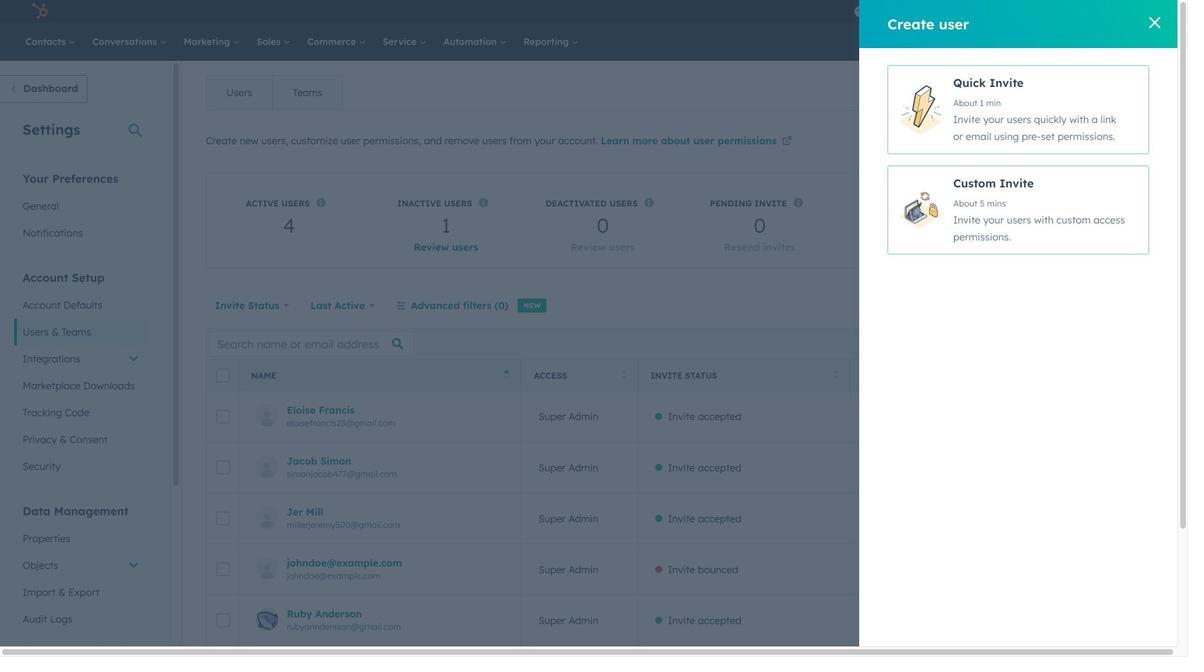 Task type: describe. For each thing, give the bounding box(es) containing it.
2 press to sort. element from the left
[[833, 370, 839, 382]]

2 link opens in a new window image from the top
[[782, 137, 792, 147]]

1 link opens in a new window image from the top
[[782, 133, 792, 150]]

3 email status element from the top
[[1063, 493, 1189, 544]]

invite status element
[[638, 646, 850, 657]]

last active element for third email status element from the bottom of the page
[[850, 544, 1063, 595]]

2 email status element from the top
[[1063, 442, 1189, 493]]

last active element for 2nd email status element from the bottom of the page
[[850, 595, 1063, 646]]

account setup element
[[14, 270, 148, 480]]

close image
[[1150, 17, 1161, 28]]

name element
[[238, 646, 521, 657]]

1 link opens in a new window image from the top
[[1120, 240, 1129, 257]]

1 press to sort. element from the left
[[622, 370, 627, 382]]

ascending sort. press to sort descending. image
[[504, 370, 509, 380]]

access element
[[521, 646, 638, 657]]



Task type: locate. For each thing, give the bounding box(es) containing it.
link opens in a new window image
[[1120, 240, 1129, 257], [1120, 243, 1129, 253]]

last active element for 1st email status element from the bottom of the page
[[850, 646, 1063, 657]]

press to sort. image
[[622, 370, 627, 380], [833, 370, 839, 380]]

1 horizontal spatial press to sort. image
[[833, 370, 839, 380]]

1 last active element from the top
[[850, 391, 1063, 442]]

marketplaces image
[[951, 6, 963, 19]]

1 press to sort. image from the left
[[622, 370, 627, 380]]

menu
[[847, 0, 1161, 23]]

2 link opens in a new window image from the top
[[1120, 243, 1129, 253]]

4 last active element from the top
[[850, 544, 1063, 595]]

your preferences element
[[14, 171, 148, 247]]

1 horizontal spatial press to sort. element
[[833, 370, 839, 382]]

data management element
[[14, 503, 148, 633]]

0 horizontal spatial press to sort. image
[[622, 370, 627, 380]]

last active element for 4th email status element from the bottom
[[850, 493, 1063, 544]]

last active element for 2nd email status element from the top of the page
[[850, 442, 1063, 493]]

last active element
[[850, 391, 1063, 442], [850, 442, 1063, 493], [850, 493, 1063, 544], [850, 544, 1063, 595], [850, 595, 1063, 646], [850, 646, 1063, 657]]

Search name or email address search field
[[209, 331, 415, 357]]

email status element
[[1063, 391, 1189, 442], [1063, 442, 1189, 493], [1063, 493, 1189, 544], [1063, 544, 1189, 595], [1063, 595, 1189, 646], [1063, 646, 1189, 657]]

3 last active element from the top
[[850, 493, 1063, 544]]

2 last active element from the top
[[850, 442, 1063, 493]]

5 last active element from the top
[[850, 595, 1063, 646]]

4 email status element from the top
[[1063, 544, 1189, 595]]

Search HubSpot search field
[[979, 30, 1129, 54]]

6 email status element from the top
[[1063, 646, 1189, 657]]

6 last active element from the top
[[850, 646, 1063, 657]]

0 horizontal spatial press to sort. element
[[622, 370, 627, 382]]

link opens in a new window image
[[782, 133, 792, 150], [782, 137, 792, 147]]

1 email status element from the top
[[1063, 391, 1189, 442]]

None checkbox
[[888, 65, 1150, 154], [888, 166, 1150, 255], [888, 65, 1150, 154], [888, 166, 1150, 255]]

navigation
[[206, 75, 343, 110]]

5 email status element from the top
[[1063, 595, 1189, 646]]

press to sort. element
[[622, 370, 627, 382], [833, 370, 839, 382]]

terry turtle image
[[1057, 5, 1070, 18]]

ascending sort. press to sort descending. element
[[504, 370, 509, 382]]

2 press to sort. image from the left
[[833, 370, 839, 380]]

last active element for 6th email status element from the bottom
[[850, 391, 1063, 442]]



Task type: vqa. For each thing, say whether or not it's contained in the screenshot.
Account Setup element
yes



